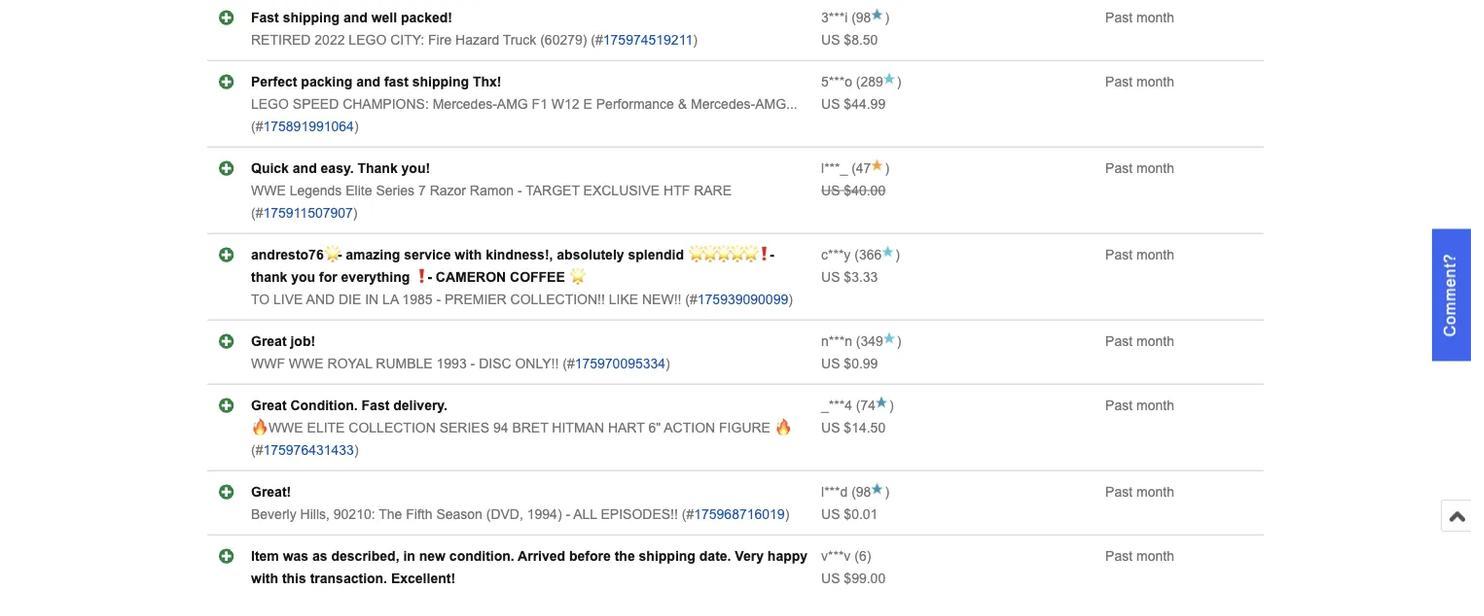Task type: vqa. For each thing, say whether or not it's contained in the screenshot.
first 'JAPAN' from right
no



Task type: describe. For each thing, give the bounding box(es) containing it.
beverly
[[251, 507, 296, 522]]

) inside the great! beverly hills, 90210: the fifth season (dvd, 1994) - all episodes!! (# 175968716019 )
[[785, 507, 789, 522]]

$40.00
[[844, 183, 886, 198]]

) inside v***v ( 6 ) us $99.00
[[867, 549, 871, 564]]

(dvd,
[[486, 507, 523, 522]]

feedback left by buyer. element containing v***v
[[821, 549, 851, 564]]

andresto76🌟-
[[251, 247, 342, 262]]

us $14.50
[[821, 421, 886, 436]]

live
[[273, 292, 303, 307]]

fire
[[428, 32, 452, 47]]

past for $44.99
[[1105, 74, 1133, 89]]

175939090099
[[697, 292, 788, 307]]

past month element for $40.00
[[1105, 161, 1174, 176]]

thank
[[358, 161, 398, 176]]

8 past from the top
[[1105, 549, 1133, 564]]

us for us $44.99
[[821, 97, 840, 112]]

past month element for $8.50
[[1105, 10, 1174, 25]]

amazing
[[346, 247, 400, 262]]

past month for us $0.01
[[1105, 485, 1174, 500]]

fast
[[384, 74, 408, 89]]

$0.99
[[844, 356, 878, 371]]

absolutely
[[557, 247, 624, 262]]

98 for l***d
[[856, 485, 871, 500]]

1 horizontal spatial shipping
[[412, 74, 469, 89]]

🔥 wwe elite collection series 94 bret hitman hart 6" action figure 🔥 (#
[[251, 421, 788, 458]]

(# inside the 'great job! wwf wwe royal rumble 1993 - disc only!! (# 175970095334 )'
[[563, 356, 575, 371]]

die
[[339, 292, 361, 307]]

delivery.
[[393, 398, 448, 413]]

feedback left by buyer. element for $3.33
[[821, 247, 851, 262]]

happy
[[767, 549, 808, 564]]

( for l***d
[[851, 485, 856, 500]]

all
[[573, 507, 597, 522]]

like
[[609, 292, 638, 307]]

hills,
[[300, 507, 330, 522]]

us for us $0.01
[[821, 507, 840, 522]]

(# inside the great! beverly hills, 90210: the fifth season (dvd, 1994) - all episodes!! (# 175968716019 )
[[682, 507, 694, 522]]

74
[[861, 398, 876, 413]]

( for 3***i
[[851, 10, 856, 25]]

( 47
[[848, 161, 871, 176]]

arrived
[[518, 549, 565, 564]]

us $0.01
[[821, 507, 878, 522]]

us inside v***v ( 6 ) us $99.00
[[821, 571, 840, 586]]

289
[[861, 74, 883, 89]]

very
[[735, 549, 764, 564]]

quick and easy.  thank you!
[[251, 161, 430, 176]]

month for $0.01
[[1136, 485, 1174, 500]]

speed
[[293, 97, 339, 112]]

) inside andresto76🌟- amazing service with kindness!, absolutely splendid 🌟🌟🌟🌟🌟❗- thank you for everything ❗- cameron coffee 🌟 to live and die in la 1985 - premier collection!! like new!! (# 175939090099 )
[[788, 292, 793, 307]]

andresto76🌟- amazing service with kindness!, absolutely splendid 🌟🌟🌟🌟🌟❗- thank you for everything ❗- cameron coffee 🌟 element
[[251, 247, 774, 285]]

new!!
[[642, 292, 681, 307]]

us for us $3.33
[[821, 270, 840, 285]]

great job! wwf wwe royal rumble 1993 - disc only!! (# 175970095334 )
[[251, 334, 670, 371]]

month for $0.99
[[1136, 334, 1174, 349]]

175891991064 )
[[263, 119, 359, 134]]

as
[[312, 549, 327, 564]]

3***i
[[821, 10, 848, 25]]

fast inside fast shipping and well  packed! retired 2022 lego city: fire hazard truck (60279) (# 175974519211 )
[[251, 10, 279, 25]]

- inside the 'great job! wwf wwe royal rumble 1993 - disc only!! (# 175970095334 )'
[[471, 356, 475, 371]]

past month for us $8.50
[[1105, 10, 1174, 25]]

w12
[[552, 97, 580, 112]]

wwe inside the 'great job! wwf wwe royal rumble 1993 - disc only!! (# 175970095334 )'
[[289, 356, 324, 371]]

l***_
[[821, 161, 848, 176]]

premier
[[445, 292, 507, 307]]

us for us $8.50
[[821, 32, 840, 47]]

cameron
[[436, 270, 506, 285]]

2 vertical spatial and
[[293, 161, 317, 176]]

(# inside lego speed champions: mercedes-amg f1 w12 e performance & mercedes-amg... (#
[[251, 119, 263, 134]]

the
[[379, 507, 402, 522]]

175968716019 link
[[694, 507, 785, 522]]

great condition. fast delivery. element
[[251, 398, 448, 413]]

rumble
[[376, 356, 433, 371]]

la
[[382, 292, 398, 307]]

great! beverly hills, 90210: the fifth season (dvd, 1994) - all episodes!! (# 175968716019 )
[[251, 485, 789, 522]]

feedback left by buyer. element for $8.50
[[821, 10, 848, 25]]

8 past month from the top
[[1105, 549, 1174, 564]]

wwe inside 🔥 wwe elite collection series 94 bret hitman hart 6" action figure 🔥 (#
[[268, 421, 303, 436]]

v***v ( 6 ) us $99.00
[[821, 549, 886, 586]]

175974519211
[[603, 32, 693, 47]]

1 mercedes- from the left
[[433, 97, 497, 112]]

us $8.50
[[821, 32, 878, 47]]

us for us $14.50
[[821, 421, 840, 436]]

perfect packing and fast shipping  thx!
[[251, 74, 502, 89]]

( for _***4
[[856, 398, 861, 413]]

new
[[419, 549, 446, 564]]

) inside the 'great job! wwf wwe royal rumble 1993 - disc only!! (# 175970095334 )'
[[666, 356, 670, 371]]

past month for us $3.33
[[1105, 247, 1174, 262]]

❗-
[[414, 270, 432, 285]]

you!
[[401, 161, 430, 176]]

amg...
[[755, 97, 798, 112]]

past for $0.01
[[1105, 485, 1133, 500]]

n***n
[[821, 334, 852, 349]]

wwe inside wwe legends elite series 7 razor ramon - target exclusive htf rare (#
[[251, 183, 286, 198]]

item
[[251, 549, 279, 564]]

great! element
[[251, 485, 291, 500]]

coffee
[[510, 270, 565, 285]]

kindness!,
[[486, 247, 553, 262]]

shipping inside 'item was as described, in new condition. arrived before the shipping date. very happy with this transaction. excellent!'
[[639, 549, 696, 564]]

hart
[[608, 421, 645, 436]]

packing
[[301, 74, 352, 89]]

349
[[861, 334, 883, 349]]

us $0.99
[[821, 356, 878, 371]]

was
[[283, 549, 309, 564]]

(# inside 🔥 wwe elite collection series 94 bret hitman hart 6" action figure 🔥 (#
[[251, 443, 263, 458]]

us $40.00
[[821, 183, 886, 198]]

past month element for $0.99
[[1105, 334, 1174, 349]]

feedback left by buyer. element for $44.99
[[821, 74, 852, 89]]

fast shipping and well  packed! retired 2022 lego city: fire hazard truck (60279) (# 175974519211 )
[[251, 10, 697, 47]]

( 366
[[851, 247, 882, 262]]

month for $3.33
[[1136, 247, 1174, 262]]

$99.00
[[844, 571, 886, 586]]

) inside fast shipping and well  packed! retired 2022 lego city: fire hazard truck (60279) (# 175974519211 )
[[693, 32, 697, 47]]

175974519211 link
[[603, 32, 693, 47]]

$0.01
[[844, 507, 878, 522]]

(# inside fast shipping and well  packed! retired 2022 lego city: fire hazard truck (60279) (# 175974519211 )
[[591, 32, 603, 47]]

( 98 for l***d
[[848, 485, 871, 500]]

with inside andresto76🌟- amazing service with kindness!, absolutely splendid 🌟🌟🌟🌟🌟❗- thank you for everything ❗- cameron coffee 🌟 to live and die in la 1985 - premier collection!! like new!! (# 175939090099 )
[[455, 247, 482, 262]]

the
[[615, 549, 635, 564]]

lego inside lego speed champions: mercedes-amg f1 w12 e performance & mercedes-amg... (#
[[251, 97, 289, 112]]

service
[[404, 247, 451, 262]]

you
[[291, 270, 315, 285]]

$44.99
[[844, 97, 886, 112]]

- inside wwe legends elite series 7 razor ramon - target exclusive htf rare (#
[[517, 183, 522, 198]]

item was as described, in new condition. arrived before the shipping date. very happy with this transaction. excellent!
[[251, 549, 808, 586]]

past month element for $14.50
[[1105, 398, 1174, 413]]

2 mercedes- from the left
[[691, 97, 755, 112]]

175891991064 link
[[263, 119, 354, 134]]

- inside andresto76🌟- amazing service with kindness!, absolutely splendid 🌟🌟🌟🌟🌟❗- thank you for everything ❗- cameron coffee 🌟 to live and die in la 1985 - premier collection!! like new!! (# 175939090099 )
[[436, 292, 441, 307]]

( for 5***o
[[856, 74, 861, 89]]

1985
[[402, 292, 432, 307]]

excellent!
[[391, 571, 455, 586]]

( for l***_
[[851, 161, 856, 176]]

2 🔥 from the left
[[774, 421, 788, 436]]



Task type: locate. For each thing, give the bounding box(es) containing it.
wwf
[[251, 356, 285, 371]]

1 us from the top
[[821, 32, 840, 47]]

past month element for $0.01
[[1105, 485, 1174, 500]]

8 month from the top
[[1136, 549, 1174, 564]]

1 vertical spatial great
[[251, 398, 287, 413]]

2 past from the top
[[1105, 74, 1133, 89]]

4 month from the top
[[1136, 247, 1174, 262]]

6"
[[648, 421, 661, 436]]

3 past from the top
[[1105, 161, 1133, 176]]

great for great job! wwf wwe royal rumble 1993 - disc only!! (# 175970095334 )
[[251, 334, 287, 349]]

mercedes- right &
[[691, 97, 755, 112]]

easy.
[[321, 161, 354, 176]]

feedback left by buyer. element left 47
[[821, 161, 848, 176]]

1 horizontal spatial 🔥
[[774, 421, 788, 436]]

$8.50
[[844, 32, 878, 47]]

lego inside fast shipping and well  packed! retired 2022 lego city: fire hazard truck (60279) (# 175974519211 )
[[349, 32, 387, 47]]

(# up 'quick'
[[251, 119, 263, 134]]

( 74
[[852, 398, 876, 413]]

feedback left by buyer. element up us $3.33
[[821, 247, 851, 262]]

transaction.
[[310, 571, 387, 586]]

( right 5***o
[[856, 74, 861, 89]]

- right 1985
[[436, 292, 441, 307]]

us down n***n
[[821, 356, 840, 371]]

month for $8.50
[[1136, 10, 1174, 25]]

1 vertical spatial 98
[[856, 485, 871, 500]]

us for us $40.00
[[821, 183, 840, 198]]

2 98 from the top
[[856, 485, 871, 500]]

us down _***4
[[821, 421, 840, 436]]

1 vertical spatial fast
[[361, 398, 390, 413]]

1 vertical spatial ( 98
[[848, 485, 871, 500]]

1 98 from the top
[[856, 10, 871, 25]]

and
[[306, 292, 335, 307]]

series
[[439, 421, 489, 436]]

2 horizontal spatial shipping
[[639, 549, 696, 564]]

past month
[[1105, 10, 1174, 25], [1105, 74, 1174, 89], [1105, 161, 1174, 176], [1105, 247, 1174, 262], [1105, 334, 1174, 349], [1105, 398, 1174, 413], [1105, 485, 1174, 500], [1105, 549, 1174, 564]]

feedback left by buyer. element containing n***n
[[821, 334, 852, 349]]

3 us from the top
[[821, 183, 840, 198]]

elite
[[307, 421, 345, 436]]

past for $3.33
[[1105, 247, 1133, 262]]

1 vertical spatial and
[[356, 74, 380, 89]]

great down wwf on the left of the page
[[251, 398, 287, 413]]

l***d
[[821, 485, 848, 500]]

everything
[[341, 270, 410, 285]]

1 great from the top
[[251, 334, 287, 349]]

0 vertical spatial wwe
[[251, 183, 286, 198]]

8 past month element from the top
[[1105, 549, 1174, 564]]

1 horizontal spatial with
[[455, 247, 482, 262]]

past for $40.00
[[1105, 161, 1133, 176]]

( inside v***v ( 6 ) us $99.00
[[855, 549, 859, 564]]

( right 3***i
[[851, 10, 856, 25]]

condition.
[[449, 549, 514, 564]]

item was as described, in new condition. arrived before the shipping date. very happy with this transaction. excellent! element
[[251, 549, 808, 586]]

feedback left by buyer. element containing l***d
[[821, 485, 848, 500]]

1 past month from the top
[[1105, 10, 1174, 25]]

3 past month element from the top
[[1105, 161, 1174, 176]]

with inside 'item was as described, in new condition. arrived before the shipping date. very happy with this transaction. excellent!'
[[251, 571, 278, 586]]

wwe down 'quick'
[[251, 183, 286, 198]]

past month for us $14.50
[[1105, 398, 1174, 413]]

hitman
[[552, 421, 604, 436]]

us down 3***i
[[821, 32, 840, 47]]

feedback left by buyer. element up 'us $8.50'
[[821, 10, 848, 25]]

6 feedback left by buyer. element from the top
[[821, 398, 852, 413]]

2 feedback left by buyer. element from the top
[[821, 74, 852, 89]]

$14.50
[[844, 421, 886, 436]]

2 month from the top
[[1136, 74, 1174, 89]]

0 vertical spatial 98
[[856, 10, 871, 25]]

rare
[[694, 183, 732, 198]]

2 vertical spatial shipping
[[639, 549, 696, 564]]

us $3.33
[[821, 270, 878, 285]]

0 vertical spatial great
[[251, 334, 287, 349]]

7 us from the top
[[821, 507, 840, 522]]

5 feedback left by buyer. element from the top
[[821, 334, 852, 349]]

3 month from the top
[[1136, 161, 1174, 176]]

5 us from the top
[[821, 356, 840, 371]]

3 past month from the top
[[1105, 161, 1174, 176]]

90210:
[[334, 507, 375, 522]]

feedback left by buyer. element up us $0.99
[[821, 334, 852, 349]]

feedback left by buyer. element containing 3***i
[[821, 10, 848, 25]]

- left all
[[566, 507, 570, 522]]

1 past from the top
[[1105, 10, 1133, 25]]

( right _***4
[[856, 398, 861, 413]]

- right the "ramon"
[[517, 183, 522, 198]]

(# right (60279)
[[591, 32, 603, 47]]

(# up great!
[[251, 443, 263, 458]]

1 past month element from the top
[[1105, 10, 1174, 25]]

collection
[[349, 421, 436, 436]]

( right l***_
[[851, 161, 856, 176]]

in
[[403, 549, 415, 564]]

3 feedback left by buyer. element from the top
[[821, 161, 848, 176]]

and up legends
[[293, 161, 317, 176]]

0 horizontal spatial 🔥
[[251, 421, 265, 436]]

wwe down job!
[[289, 356, 324, 371]]

_***4
[[821, 398, 852, 413]]

1 month from the top
[[1136, 10, 1174, 25]]

175976431433
[[263, 443, 354, 458]]

great inside the 'great job! wwf wwe royal rumble 1993 - disc only!! (# 175970095334 )'
[[251, 334, 287, 349]]

1 horizontal spatial lego
[[349, 32, 387, 47]]

fast up collection
[[361, 398, 390, 413]]

( 98 for 3***i
[[848, 10, 871, 25]]

feedback left by buyer. element for $40.00
[[821, 161, 848, 176]]

with
[[455, 247, 482, 262], [251, 571, 278, 586]]

past month element for $3.33
[[1105, 247, 1174, 262]]

feedback left by buyer. element containing c***y
[[821, 247, 851, 262]]

(# inside andresto76🌟- amazing service with kindness!, absolutely splendid 🌟🌟🌟🌟🌟❗- thank you for everything ❗- cameron coffee 🌟 to live and die in la 1985 - premier collection!! like new!! (# 175939090099 )
[[685, 292, 697, 307]]

6 us from the top
[[821, 421, 840, 436]]

feedback left by buyer. element
[[821, 10, 848, 25], [821, 74, 852, 89], [821, 161, 848, 176], [821, 247, 851, 262], [821, 334, 852, 349], [821, 398, 852, 413], [821, 485, 848, 500], [821, 549, 851, 564]]

(# inside wwe legends elite series 7 razor ramon - target exclusive htf rare (#
[[251, 205, 263, 221]]

0 horizontal spatial lego
[[251, 97, 289, 112]]

0 vertical spatial ( 98
[[848, 10, 871, 25]]

( 98 up $0.01
[[848, 485, 871, 500]]

( right l***d
[[851, 485, 856, 500]]

0 horizontal spatial fast
[[251, 10, 279, 25]]

1 vertical spatial wwe
[[289, 356, 324, 371]]

0 horizontal spatial shipping
[[283, 10, 340, 25]]

feedback left by buyer. element left 6
[[821, 549, 851, 564]]

lego down perfect
[[251, 97, 289, 112]]

wwe legends elite series 7 razor ramon - target exclusive htf rare (#
[[251, 183, 732, 221]]

5 month from the top
[[1136, 334, 1174, 349]]

shipping right the the
[[639, 549, 696, 564]]

performance
[[596, 97, 674, 112]]

great!
[[251, 485, 291, 500]]

(# down 'quick'
[[251, 205, 263, 221]]

&
[[678, 97, 687, 112]]

0 horizontal spatial with
[[251, 571, 278, 586]]

( 98 up $8.50
[[848, 10, 871, 25]]

7 past from the top
[[1105, 485, 1133, 500]]

splendid
[[628, 247, 684, 262]]

5***o
[[821, 74, 852, 89]]

( right c***y
[[855, 247, 859, 262]]

truck
[[503, 32, 536, 47]]

(# right episodes!!
[[682, 507, 694, 522]]

2 great from the top
[[251, 398, 287, 413]]

0 vertical spatial lego
[[349, 32, 387, 47]]

lego speed champions: mercedes-amg f1 w12 e performance & mercedes-amg... (#
[[251, 97, 798, 134]]

shipping down fire
[[412, 74, 469, 89]]

and left well
[[343, 10, 368, 25]]

past month for us $0.99
[[1105, 334, 1174, 349]]

- inside the great! beverly hills, 90210: the fifth season (dvd, 1994) - all episodes!! (# 175968716019 )
[[566, 507, 570, 522]]

perfect packing and fast shipping 
thx! element
[[251, 74, 502, 89]]

98 up $0.01
[[856, 485, 871, 500]]

175911507907
[[263, 205, 353, 221]]

0 vertical spatial and
[[343, 10, 368, 25]]

2022
[[315, 32, 345, 47]]

🔥
[[251, 421, 265, 436], [774, 421, 788, 436]]

4 past from the top
[[1105, 247, 1133, 262]]

fifth
[[406, 507, 432, 522]]

feedback left by buyer. element containing 5***o
[[821, 74, 852, 89]]

1 🔥 from the left
[[251, 421, 265, 436]]

4 feedback left by buyer. element from the top
[[821, 247, 851, 262]]

94
[[493, 421, 508, 436]]

andresto76🌟- amazing service with kindness!, absolutely splendid 🌟🌟🌟🌟🌟❗- thank you for everything ❗- cameron coffee 🌟 to live and die in la 1985 - premier collection!! like new!! (# 175939090099 )
[[251, 247, 793, 307]]

6 past month element from the top
[[1105, 398, 1174, 413]]

6 past month from the top
[[1105, 398, 1174, 413]]

(# right "new!!"
[[685, 292, 697, 307]]

- right 1993
[[471, 356, 475, 371]]

past month element
[[1105, 10, 1174, 25], [1105, 74, 1174, 89], [1105, 161, 1174, 176], [1105, 247, 1174, 262], [1105, 334, 1174, 349], [1105, 398, 1174, 413], [1105, 485, 1174, 500], [1105, 549, 1174, 564]]

feedback left by buyer. element containing l***_
[[821, 161, 848, 176]]

( for n***n
[[856, 334, 861, 349]]

366
[[859, 247, 882, 262]]

in
[[365, 292, 379, 307]]

7 feedback left by buyer. element from the top
[[821, 485, 848, 500]]

5 past month from the top
[[1105, 334, 1174, 349]]

well
[[371, 10, 397, 25]]

( right n***n
[[856, 334, 861, 349]]

thx!
[[473, 74, 502, 89]]

to
[[251, 292, 270, 307]]

us down l***_
[[821, 183, 840, 198]]

2 past month from the top
[[1105, 74, 1174, 89]]

and inside fast shipping and well  packed! retired 2022 lego city: fire hazard truck (60279) (# 175974519211 )
[[343, 10, 368, 25]]

( right v***v
[[855, 549, 859, 564]]

5 past month element from the top
[[1105, 334, 1174, 349]]

month for $14.50
[[1136, 398, 1174, 413]]

(
[[851, 10, 856, 25], [856, 74, 861, 89], [851, 161, 856, 176], [855, 247, 859, 262], [856, 334, 861, 349], [856, 398, 861, 413], [851, 485, 856, 500], [855, 549, 859, 564]]

great job! element
[[251, 334, 315, 349]]

elite
[[346, 183, 372, 198]]

legends
[[290, 183, 342, 198]]

quick and easy.  thank you! element
[[251, 161, 430, 176]]

royal
[[327, 356, 372, 371]]

feedback left by buyer. element up us $44.99
[[821, 74, 852, 89]]

1 vertical spatial with
[[251, 571, 278, 586]]

6 month from the top
[[1136, 398, 1174, 413]]

us down v***v
[[821, 571, 840, 586]]

5 past from the top
[[1105, 334, 1133, 349]]

past for $0.99
[[1105, 334, 1133, 349]]

98 up $8.50
[[856, 10, 871, 25]]

4 us from the top
[[821, 270, 840, 285]]

wwe
[[251, 183, 286, 198], [289, 356, 324, 371], [268, 421, 303, 436]]

lego down fast shipping and well  packed! 'element'
[[349, 32, 387, 47]]

mercedes- down thx! at top
[[433, 97, 497, 112]]

and left fast at the left top of page
[[356, 74, 380, 89]]

and for well
[[343, 10, 368, 25]]

past month element for $44.99
[[1105, 74, 1174, 89]]

and
[[343, 10, 368, 25], [356, 74, 380, 89], [293, 161, 317, 176]]

shipping inside fast shipping and well  packed! retired 2022 lego city: fire hazard truck (60279) (# 175974519211 )
[[283, 10, 340, 25]]

0 vertical spatial fast
[[251, 10, 279, 25]]

175970095334
[[575, 356, 666, 371]]

described,
[[331, 549, 399, 564]]

past month for us $40.00
[[1105, 161, 1174, 176]]

1 horizontal spatial mercedes-
[[691, 97, 755, 112]]

7 past month element from the top
[[1105, 485, 1174, 500]]

us down c***y
[[821, 270, 840, 285]]

feedback left by buyer. element containing _***4
[[821, 398, 852, 413]]

1 horizontal spatial fast
[[361, 398, 390, 413]]

0 vertical spatial shipping
[[283, 10, 340, 25]]

1 ( 98 from the top
[[848, 10, 871, 25]]

98 for 3***i
[[856, 10, 871, 25]]

date.
[[699, 549, 731, 564]]

us down l***d
[[821, 507, 840, 522]]

1 vertical spatial shipping
[[412, 74, 469, 89]]

🔥 up 175976431433
[[251, 421, 265, 436]]

figure
[[719, 421, 771, 436]]

6 past from the top
[[1105, 398, 1133, 413]]

feedback left by buyer. element for $0.01
[[821, 485, 848, 500]]

175976431433 )
[[263, 443, 359, 458]]

( 349
[[852, 334, 883, 349]]

7 month from the top
[[1136, 485, 1174, 500]]

4 past month from the top
[[1105, 247, 1174, 262]]

8 feedback left by buyer. element from the top
[[821, 549, 851, 564]]

shipping up 2022
[[283, 10, 340, 25]]

feedback left by buyer. element for $14.50
[[821, 398, 852, 413]]

condition.
[[290, 398, 358, 413]]

2 us from the top
[[821, 97, 840, 112]]

past for $8.50
[[1105, 10, 1133, 25]]

month for $44.99
[[1136, 74, 1174, 89]]

feedback left by buyer. element for $0.99
[[821, 334, 852, 349]]

2 ( 98 from the top
[[848, 485, 871, 500]]

2 vertical spatial wwe
[[268, 421, 303, 436]]

packed!
[[401, 10, 452, 25]]

(# right only!!
[[563, 356, 575, 371]]

4 past month element from the top
[[1105, 247, 1174, 262]]

( 289
[[852, 74, 883, 89]]

( 98
[[848, 10, 871, 25], [848, 485, 871, 500]]

and for fast
[[356, 74, 380, 89]]

us
[[821, 32, 840, 47], [821, 97, 840, 112], [821, 183, 840, 198], [821, 270, 840, 285], [821, 356, 840, 371], [821, 421, 840, 436], [821, 507, 840, 522], [821, 571, 840, 586]]

(#
[[591, 32, 603, 47], [251, 119, 263, 134], [251, 205, 263, 221], [685, 292, 697, 307], [563, 356, 575, 371], [251, 443, 263, 458], [682, 507, 694, 522]]

8 us from the top
[[821, 571, 840, 586]]

0 vertical spatial with
[[455, 247, 482, 262]]

us down 5***o
[[821, 97, 840, 112]]

city:
[[390, 32, 424, 47]]

1 feedback left by buyer. element from the top
[[821, 10, 848, 25]]

past for $14.50
[[1105, 398, 1133, 413]]

with up cameron
[[455, 247, 482, 262]]

fast shipping and well  packed! element
[[251, 10, 452, 25]]

0 horizontal spatial mercedes-
[[433, 97, 497, 112]]

175976431433 link
[[263, 443, 354, 458]]

( for c***y
[[855, 247, 859, 262]]

🌟🌟🌟🌟🌟❗-
[[688, 247, 774, 262]]

retired
[[251, 32, 311, 47]]

us for us $0.99
[[821, 356, 840, 371]]

disc
[[479, 356, 511, 371]]

fast up retired
[[251, 10, 279, 25]]

for
[[319, 270, 337, 285]]

month for $40.00
[[1136, 161, 1174, 176]]

feedback left by buyer. element up us $0.01 on the bottom right of page
[[821, 485, 848, 500]]

7 past month from the top
[[1105, 485, 1174, 500]]

with down 'item'
[[251, 571, 278, 586]]

v***v
[[821, 549, 851, 564]]

great up wwf on the left of the page
[[251, 334, 287, 349]]

past month for us $44.99
[[1105, 74, 1174, 89]]

6
[[859, 549, 867, 564]]

2 past month element from the top
[[1105, 74, 1174, 89]]

wwe up 175976431433
[[268, 421, 303, 436]]

f1
[[532, 97, 548, 112]]

great for great condition. fast delivery.
[[251, 398, 287, 413]]

lego
[[349, 32, 387, 47], [251, 97, 289, 112]]

hazard
[[455, 32, 499, 47]]

past
[[1105, 10, 1133, 25], [1105, 74, 1133, 89], [1105, 161, 1133, 176], [1105, 247, 1133, 262], [1105, 334, 1133, 349], [1105, 398, 1133, 413], [1105, 485, 1133, 500], [1105, 549, 1133, 564]]

1 vertical spatial lego
[[251, 97, 289, 112]]

🔥 right figure
[[774, 421, 788, 436]]

feedback left by buyer. element up us $14.50
[[821, 398, 852, 413]]



